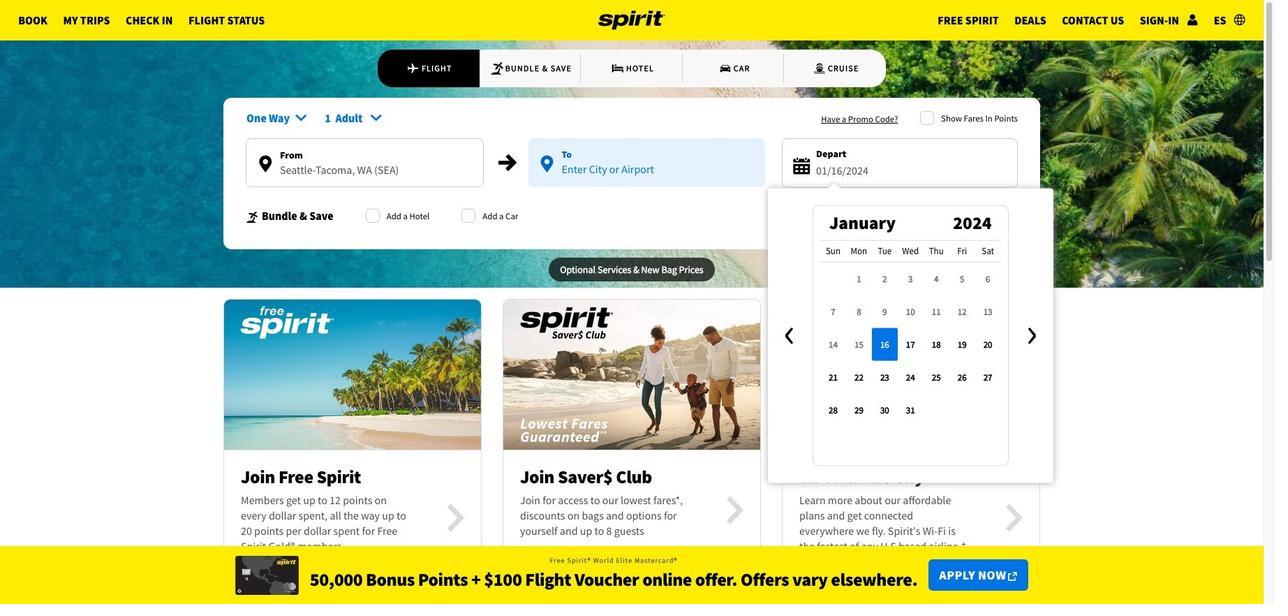Task type: describe. For each thing, give the bounding box(es) containing it.
external links may not meet accessibility requirements. image
[[1009, 572, 1018, 581]]

map marker alt image
[[259, 156, 272, 172]]

4 weekday element from the left
[[898, 240, 924, 262]]

logo image
[[598, 0, 666, 41]]

hotel icon image
[[611, 61, 625, 75]]

Enter City or Airport text field
[[247, 163, 483, 186]]

bundle and save icon image
[[246, 211, 259, 223]]

date field
[[816, 161, 1006, 179]]

free_spirit_image image
[[224, 292, 481, 457]]

flight icon image
[[407, 61, 420, 75]]

swap airports image
[[496, 152, 519, 174]]

Enter City or Airport text field
[[528, 162, 765, 186]]

savers_club_image image
[[503, 292, 760, 457]]

map marker alt image
[[541, 156, 553, 172]]

3 weekday element from the left
[[872, 240, 898, 262]]



Task type: locate. For each thing, give the bounding box(es) containing it.
cell
[[872, 327, 898, 360]]

5 weekday element from the left
[[924, 240, 950, 262]]

6 weekday element from the left
[[950, 240, 975, 262]]

cruise icon image
[[813, 61, 827, 75]]

calendar image
[[793, 158, 810, 175]]

global image
[[1235, 14, 1246, 25]]

1 weekday element from the left
[[821, 240, 846, 262]]

car icon image
[[718, 61, 732, 75]]

world elite image
[[235, 556, 299, 595]]

user image
[[1187, 14, 1199, 25]]

wifi image image
[[783, 292, 1040, 457]]

weekday element
[[821, 240, 846, 262], [846, 240, 872, 262], [872, 240, 898, 262], [898, 240, 924, 262], [924, 240, 950, 262], [950, 240, 975, 262], [975, 240, 1001, 262]]

grid
[[821, 240, 1001, 426]]

7 weekday element from the left
[[975, 240, 1001, 262]]

2 weekday element from the left
[[846, 240, 872, 262]]

vacation icon image
[[490, 61, 504, 75]]



Task type: vqa. For each thing, say whether or not it's contained in the screenshot.
leftmost enter city or airport text box
no



